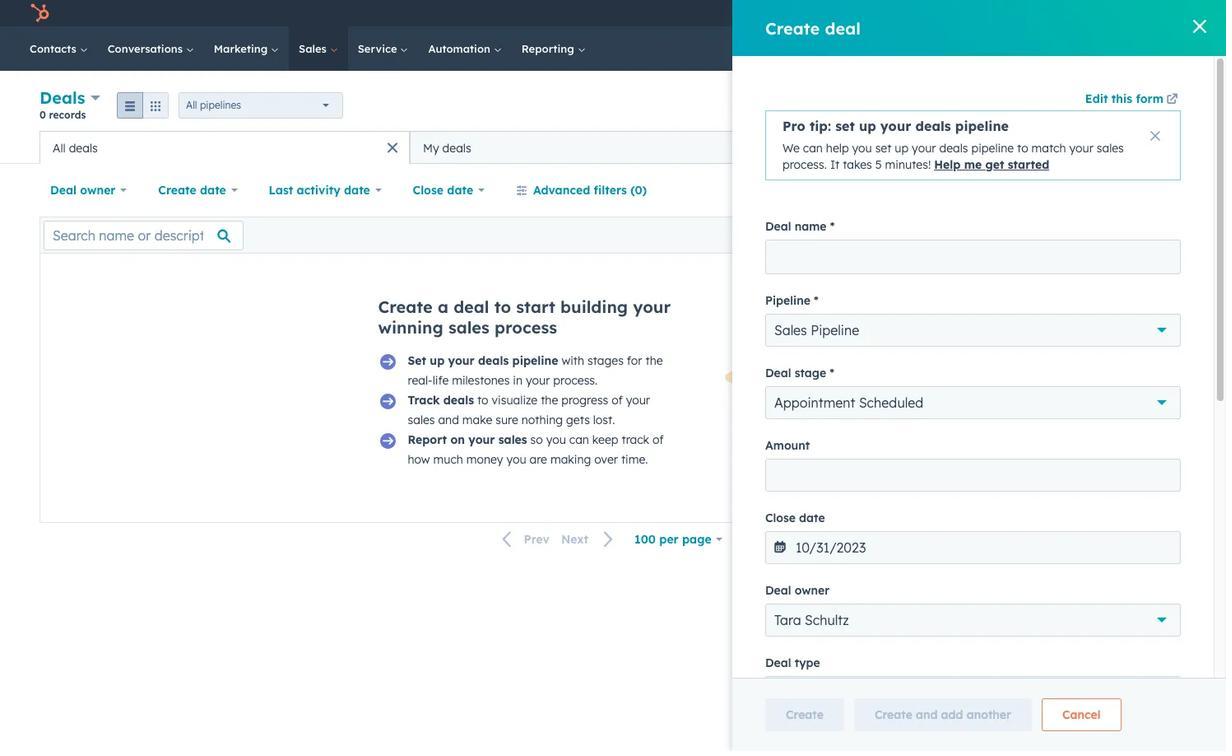 Task type: locate. For each thing, give the bounding box(es) containing it.
deals inside all deals button
[[69, 140, 98, 155]]

deals inside my deals button
[[443, 140, 472, 155]]

nothing
[[522, 413, 563, 427]]

0 horizontal spatial date
[[200, 183, 226, 198]]

my
[[423, 140, 439, 155]]

your inside create a deal to start building your winning sales process
[[633, 296, 671, 317]]

view for add
[[842, 140, 869, 155]]

0 horizontal spatial deal
[[454, 296, 490, 317]]

all down 0 records
[[53, 140, 66, 155]]

2 horizontal spatial date
[[447, 183, 474, 198]]

date inside close date "popup button"
[[447, 183, 474, 198]]

0 vertical spatial deal
[[1153, 99, 1173, 112]]

import button
[[1035, 93, 1096, 119]]

upgrade image
[[819, 7, 834, 22]]

with stages for the real-life milestones in your process.
[[408, 353, 663, 388]]

with
[[562, 353, 585, 368]]

0 vertical spatial you
[[547, 432, 566, 447]]

create down search hubspot search box
[[1120, 99, 1151, 112]]

my deals
[[423, 140, 472, 155]]

100 per page
[[635, 532, 712, 547]]

menu containing apoptosis studios 2
[[809, 0, 1207, 32]]

the right for
[[646, 353, 663, 368]]

create left a
[[378, 296, 433, 317]]

sales down sure
[[499, 432, 528, 447]]

menu item
[[964, 0, 992, 26]]

1 vertical spatial you
[[507, 452, 527, 467]]

create inside button
[[1120, 99, 1151, 112]]

to inside to visualize the progress of your sales and make sure nothing gets lost.
[[478, 393, 489, 408]]

to
[[495, 296, 512, 317], [478, 393, 489, 408]]

all views
[[932, 140, 983, 155]]

1 horizontal spatial create
[[378, 296, 433, 317]]

date for close date
[[447, 183, 474, 198]]

edit
[[1113, 229, 1131, 241]]

life
[[433, 373, 449, 388]]

create up the search name or description search box
[[158, 183, 197, 198]]

settings link
[[992, 0, 1026, 26]]

your up track
[[626, 393, 651, 408]]

sales
[[449, 317, 490, 338], [408, 413, 435, 427], [499, 432, 528, 447]]

sales inside create a deal to start building your winning sales process
[[449, 317, 490, 338]]

hubspot image
[[30, 3, 49, 23]]

of inside so you can keep track of how much money you are making over time.
[[653, 432, 664, 447]]

much
[[434, 452, 463, 467]]

date right close
[[447, 183, 474, 198]]

marketplaces button
[[929, 0, 964, 26]]

1 date from the left
[[200, 183, 226, 198]]

page
[[683, 532, 712, 547]]

last activity date
[[269, 183, 370, 198]]

0 horizontal spatial you
[[507, 452, 527, 467]]

2 vertical spatial create
[[378, 296, 433, 317]]

import
[[1049, 99, 1082, 112]]

sales down track
[[408, 413, 435, 427]]

deals
[[69, 140, 98, 155], [443, 140, 472, 155], [478, 353, 509, 368], [444, 393, 474, 408]]

all pipelines
[[186, 98, 241, 111]]

1 horizontal spatial of
[[653, 432, 664, 447]]

all left pipelines
[[186, 98, 197, 111]]

100 per page button
[[624, 523, 734, 556]]

the up nothing
[[541, 393, 559, 408]]

save view
[[1127, 184, 1173, 196]]

0 horizontal spatial create
[[158, 183, 197, 198]]

0 vertical spatial the
[[646, 353, 663, 368]]

date down all deals button
[[200, 183, 226, 198]]

0 horizontal spatial to
[[478, 393, 489, 408]]

are
[[530, 452, 548, 467]]

add
[[816, 140, 839, 155]]

0 horizontal spatial sales
[[408, 413, 435, 427]]

start
[[517, 296, 556, 317]]

1 horizontal spatial sales
[[449, 317, 490, 338]]

menu
[[809, 0, 1207, 32]]

2 horizontal spatial sales
[[499, 432, 528, 447]]

views
[[950, 140, 983, 155]]

0 vertical spatial to
[[495, 296, 512, 317]]

save
[[1127, 184, 1150, 196]]

all for all pipelines
[[186, 98, 197, 111]]

group
[[117, 92, 169, 118]]

1 vertical spatial sales
[[408, 413, 435, 427]]

deals down records
[[69, 140, 98, 155]]

all for all deals
[[53, 140, 66, 155]]

0 horizontal spatial all
[[53, 140, 66, 155]]

all inside button
[[53, 140, 66, 155]]

sales inside to visualize the progress of your sales and make sure nothing gets lost.
[[408, 413, 435, 427]]

your down pipeline at the left top
[[526, 373, 550, 388]]

sales up set up your deals pipeline
[[449, 317, 490, 338]]

save view button
[[1098, 177, 1187, 203]]

1 horizontal spatial deal
[[1153, 99, 1173, 112]]

settings image
[[1002, 7, 1017, 22]]

0 horizontal spatial of
[[612, 393, 623, 408]]

deal
[[1153, 99, 1173, 112], [454, 296, 490, 317]]

search image
[[1189, 41, 1204, 56]]

create
[[1120, 99, 1151, 112], [158, 183, 197, 198], [378, 296, 433, 317]]

view inside popup button
[[842, 140, 869, 155]]

actions button
[[953, 93, 1025, 119]]

1 vertical spatial create
[[158, 183, 197, 198]]

view
[[842, 140, 869, 155], [1152, 184, 1173, 196]]

deals right my
[[443, 140, 472, 155]]

view right add
[[842, 140, 869, 155]]

view inside button
[[1152, 184, 1173, 196]]

automation
[[429, 42, 494, 55]]

0 vertical spatial of
[[612, 393, 623, 408]]

date inside create date popup button
[[200, 183, 226, 198]]

money
[[467, 452, 504, 467]]

0 horizontal spatial view
[[842, 140, 869, 155]]

2 horizontal spatial all
[[932, 140, 947, 155]]

the
[[646, 353, 663, 368], [541, 393, 559, 408]]

1 horizontal spatial all
[[186, 98, 197, 111]]

to left start
[[495, 296, 512, 317]]

2 date from the left
[[344, 183, 370, 198]]

0 vertical spatial create
[[1120, 99, 1151, 112]]

you right 'so'
[[547, 432, 566, 447]]

deal
[[50, 183, 77, 198]]

deals
[[40, 87, 85, 108]]

date right activity
[[344, 183, 370, 198]]

over
[[595, 452, 618, 467]]

notifications button
[[1026, 0, 1054, 26]]

track
[[408, 393, 440, 408]]

1 vertical spatial deal
[[454, 296, 490, 317]]

view right save
[[1152, 184, 1173, 196]]

0 vertical spatial sales
[[449, 317, 490, 338]]

date for create date
[[200, 183, 226, 198]]

to down "milestones"
[[478, 393, 489, 408]]

in
[[513, 373, 523, 388]]

you left are
[[507, 452, 527, 467]]

1 vertical spatial of
[[653, 432, 664, 447]]

create date button
[[148, 174, 248, 207]]

close date
[[413, 183, 474, 198]]

your up for
[[633, 296, 671, 317]]

1 horizontal spatial date
[[344, 183, 370, 198]]

so you can keep track of how much money you are making over time.
[[408, 432, 664, 467]]

2
[[1177, 7, 1183, 20]]

advanced
[[534, 183, 591, 198]]

date
[[200, 183, 226, 198], [344, 183, 370, 198], [447, 183, 474, 198]]

of right track
[[653, 432, 664, 447]]

all left the views at the right top of the page
[[932, 140, 947, 155]]

3 date from the left
[[447, 183, 474, 198]]

0 horizontal spatial the
[[541, 393, 559, 408]]

1 horizontal spatial to
[[495, 296, 512, 317]]

set up your deals pipeline
[[408, 353, 559, 368]]

1 horizontal spatial the
[[646, 353, 663, 368]]

create inside create date popup button
[[158, 183, 197, 198]]

your inside to visualize the progress of your sales and make sure nothing gets lost.
[[626, 393, 651, 408]]

pipelines
[[200, 98, 241, 111]]

visualize
[[492, 393, 538, 408]]

1 vertical spatial the
[[541, 393, 559, 408]]

owner
[[80, 183, 116, 198]]

export button
[[1040, 224, 1092, 246]]

0 vertical spatial view
[[842, 140, 869, 155]]

to visualize the progress of your sales and make sure nothing gets lost.
[[408, 393, 651, 427]]

track deals
[[408, 393, 474, 408]]

sure
[[496, 413, 519, 427]]

deal owner button
[[40, 174, 138, 207]]

apoptosis
[[1082, 7, 1133, 20]]

(0)
[[631, 183, 647, 198]]

automation link
[[419, 26, 512, 71]]

deals up and
[[444, 393, 474, 408]]

1 vertical spatial to
[[478, 393, 489, 408]]

so
[[531, 432, 543, 447]]

1 horizontal spatial view
[[1152, 184, 1173, 196]]

1 vertical spatial view
[[1152, 184, 1173, 196]]

set
[[408, 353, 427, 368]]

search button
[[1181, 35, 1212, 63]]

export
[[1051, 229, 1082, 241]]

process
[[495, 317, 558, 338]]

all inside popup button
[[186, 98, 197, 111]]

of up lost.
[[612, 393, 623, 408]]

create inside create a deal to start building your winning sales process
[[378, 296, 433, 317]]

2 horizontal spatial create
[[1120, 99, 1151, 112]]

your right up
[[448, 353, 475, 368]]

tara schultz image
[[1064, 6, 1079, 21]]

marketplaces image
[[939, 7, 954, 22]]



Task type: vqa. For each thing, say whether or not it's contained in the screenshot.
group in the deals BANNER
yes



Task type: describe. For each thing, give the bounding box(es) containing it.
on
[[451, 432, 465, 447]]

upgrade
[[837, 8, 883, 21]]

close
[[413, 183, 444, 198]]

columns
[[1134, 229, 1173, 241]]

to inside create a deal to start building your winning sales process
[[495, 296, 512, 317]]

reporting link
[[512, 26, 596, 71]]

calling icon image
[[904, 8, 919, 23]]

edit columns button
[[1102, 224, 1183, 246]]

stages
[[588, 353, 624, 368]]

create for create a deal to start building your winning sales process
[[378, 296, 433, 317]]

2 vertical spatial sales
[[499, 432, 528, 447]]

all pipelines button
[[179, 92, 343, 118]]

up
[[430, 353, 445, 368]]

last
[[269, 183, 293, 198]]

1 horizontal spatial you
[[547, 432, 566, 447]]

deals for my deals
[[443, 140, 472, 155]]

all for all views
[[932, 140, 947, 155]]

next button
[[556, 529, 624, 550]]

Search HubSpot search field
[[996, 35, 1197, 63]]

building
[[561, 296, 628, 317]]

pipeline
[[513, 353, 559, 368]]

0
[[40, 109, 46, 121]]

deals banner
[[40, 86, 1187, 131]]

sales link
[[289, 26, 348, 71]]

the inside with stages for the real-life milestones in your process.
[[646, 353, 663, 368]]

marketing link
[[204, 26, 289, 71]]

contacts
[[30, 42, 80, 55]]

last activity date button
[[258, 174, 392, 207]]

service link
[[348, 26, 419, 71]]

pagination navigation
[[493, 529, 624, 550]]

process.
[[554, 373, 598, 388]]

create for create date
[[158, 183, 197, 198]]

0 records
[[40, 109, 86, 121]]

deals for all deals
[[69, 140, 98, 155]]

next
[[562, 532, 589, 547]]

all deals
[[53, 140, 98, 155]]

can
[[570, 432, 590, 447]]

deal owner
[[50, 183, 116, 198]]

create date
[[158, 183, 226, 198]]

your up money
[[469, 432, 495, 447]]

activity
[[297, 183, 341, 198]]

my deals button
[[410, 131, 781, 164]]

track
[[622, 432, 650, 447]]

a
[[438, 296, 449, 317]]

actions
[[967, 99, 1001, 112]]

report on your sales
[[408, 432, 528, 447]]

the inside to visualize the progress of your sales and make sure nothing gets lost.
[[541, 393, 559, 408]]

create deal
[[1120, 99, 1173, 112]]

records
[[49, 109, 86, 121]]

winning
[[378, 317, 444, 338]]

your inside with stages for the real-life milestones in your process.
[[526, 373, 550, 388]]

deal inside button
[[1153, 99, 1173, 112]]

marketing
[[214, 42, 271, 55]]

create a deal to start building your winning sales process
[[378, 296, 671, 338]]

deal inside create a deal to start building your winning sales process
[[454, 296, 490, 317]]

deals for track deals
[[444, 393, 474, 408]]

advanced filters (0) button
[[506, 174, 658, 207]]

filters
[[594, 183, 627, 198]]

time.
[[622, 452, 649, 467]]

conversations
[[108, 42, 186, 55]]

lost.
[[594, 413, 615, 427]]

edit columns
[[1113, 229, 1173, 241]]

prev
[[524, 532, 550, 547]]

all deals button
[[40, 131, 410, 164]]

create for create deal
[[1120, 99, 1151, 112]]

report
[[408, 432, 447, 447]]

calling icon button
[[897, 2, 925, 26]]

studios
[[1136, 7, 1174, 20]]

making
[[551, 452, 592, 467]]

real-
[[408, 373, 433, 388]]

date inside last activity date popup button
[[344, 183, 370, 198]]

service
[[358, 42, 401, 55]]

for
[[627, 353, 643, 368]]

advanced filters (0)
[[534, 183, 647, 198]]

keep
[[593, 432, 619, 447]]

per
[[660, 532, 679, 547]]

Search name or description search field
[[44, 220, 244, 250]]

100
[[635, 532, 656, 547]]

close date button
[[402, 174, 496, 207]]

group inside deals banner
[[117, 92, 169, 118]]

prev button
[[493, 529, 556, 550]]

create deal button
[[1106, 93, 1187, 119]]

add view (2/5)
[[816, 140, 901, 155]]

reporting
[[522, 42, 578, 55]]

deals button
[[40, 86, 101, 110]]

view for save
[[1152, 184, 1173, 196]]

notifications image
[[1033, 7, 1048, 22]]

apoptosis studios 2 button
[[1054, 0, 1207, 26]]

deals up "milestones"
[[478, 353, 509, 368]]

all views link
[[922, 131, 993, 164]]

of inside to visualize the progress of your sales and make sure nothing gets lost.
[[612, 393, 623, 408]]

milestones
[[452, 373, 510, 388]]

conversations link
[[98, 26, 204, 71]]



